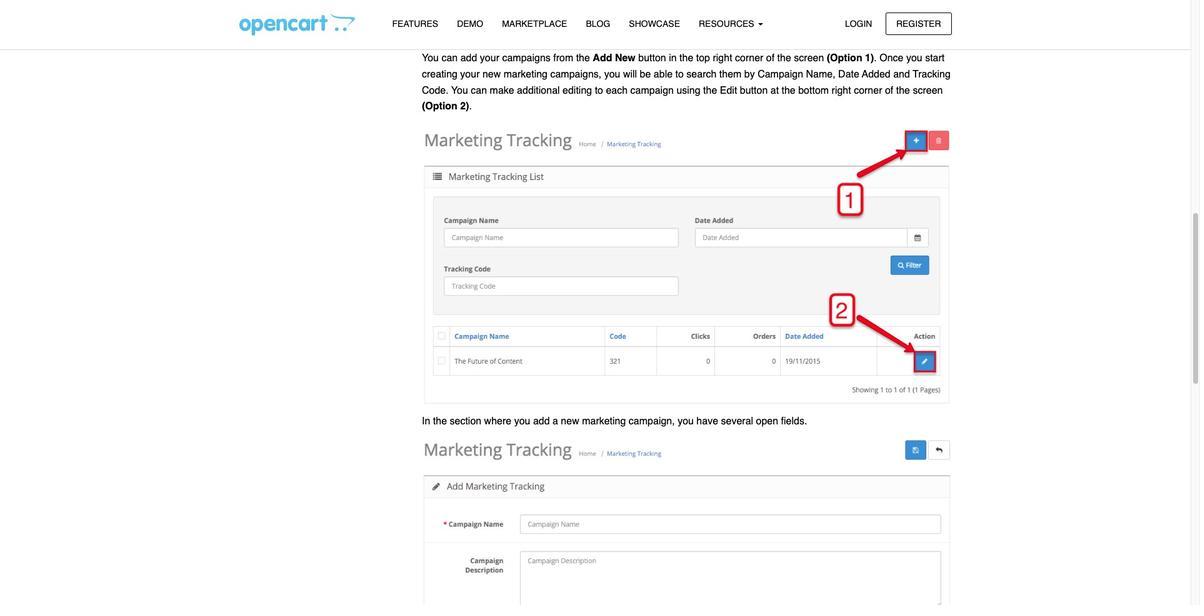 Task type: vqa. For each thing, say whether or not it's contained in the screenshot.
the rightmost 'corner'
yes



Task type: describe. For each thing, give the bounding box(es) containing it.
start
[[925, 53, 945, 64]]

bottom
[[799, 85, 829, 96]]

(option inside . once you start creating your new marketing campaigns, you will be able to search them by campaign name, date added and tracking code. you can make additional editing to each campaign using the edit button at the bottom right corner of the screen (option 2) .
[[422, 101, 458, 112]]

open
[[756, 416, 779, 427]]

in the section where you add a new marketing campaign, you have several open fields.
[[422, 416, 807, 427]]

1 horizontal spatial (option
[[827, 53, 863, 64]]

0 horizontal spatial of
[[766, 53, 775, 64]]

creating
[[422, 69, 458, 80]]

marketplace
[[502, 19, 567, 29]]

editing
[[563, 85, 592, 96]]

1 horizontal spatial .
[[874, 53, 877, 64]]

name,
[[806, 69, 836, 80]]

1 horizontal spatial to
[[676, 69, 684, 80]]

date
[[839, 69, 860, 80]]

button inside . once you start creating your new marketing campaigns, you will be able to search them by campaign name, date added and tracking code. you can make additional editing to each campaign using the edit button at the bottom right corner of the screen (option 2) .
[[740, 85, 768, 96]]

where
[[484, 416, 512, 427]]

0 horizontal spatial right
[[713, 53, 733, 64]]

have
[[697, 416, 718, 427]]

corner inside . once you start creating your new marketing campaigns, you will be able to search them by campaign name, date added and tracking code. you can make additional editing to each campaign using the edit button at the bottom right corner of the screen (option 2) .
[[854, 85, 883, 96]]

resources link
[[690, 13, 773, 35]]

you right where
[[514, 416, 530, 427]]

screen inside . once you start creating your new marketing campaigns, you will be able to search them by campaign name, date added and tracking code. you can make additional editing to each campaign using the edit button at the bottom right corner of the screen (option 2) .
[[913, 85, 943, 96]]

able
[[654, 69, 673, 80]]

features link
[[383, 13, 448, 35]]

will
[[623, 69, 637, 80]]

using
[[677, 85, 701, 96]]

additional
[[517, 85, 560, 96]]

and
[[894, 69, 910, 80]]

section
[[450, 416, 482, 427]]

new campaign image
[[422, 438, 952, 605]]

search
[[687, 69, 717, 80]]

campaigns
[[502, 53, 551, 64]]

0 vertical spatial your
[[480, 53, 500, 64]]

0 vertical spatial add
[[461, 53, 477, 64]]

you up and
[[907, 53, 923, 64]]

demo
[[457, 19, 483, 29]]

be
[[640, 69, 651, 80]]

showcase link
[[620, 13, 690, 35]]

from
[[553, 53, 574, 64]]

a
[[553, 416, 558, 427]]

1 vertical spatial to
[[595, 85, 603, 96]]

new
[[615, 53, 636, 64]]

can inside . once you start creating your new marketing campaigns, you will be able to search them by campaign name, date added and tracking code. you can make additional editing to each campaign using the edit button at the bottom right corner of the screen (option 2) .
[[471, 85, 487, 96]]

2)
[[460, 101, 469, 112]]

marketing inside . once you start creating your new marketing campaigns, you will be able to search them by campaign name, date added and tracking code. you can make additional editing to each campaign using the edit button at the bottom right corner of the screen (option 2) .
[[504, 69, 548, 80]]

edit
[[720, 85, 737, 96]]

tracking
[[913, 69, 951, 80]]

several
[[721, 416, 753, 427]]



Task type: locate. For each thing, give the bounding box(es) containing it.
1 vertical spatial button
[[740, 85, 768, 96]]

1 horizontal spatial screen
[[913, 85, 943, 96]]

new right a
[[561, 416, 579, 427]]

the
[[576, 53, 590, 64], [680, 53, 694, 64], [778, 53, 791, 64], [703, 85, 717, 96], [782, 85, 796, 96], [896, 85, 910, 96], [433, 416, 447, 427]]

in
[[422, 416, 430, 427]]

0 vertical spatial .
[[874, 53, 877, 64]]

button down by
[[740, 85, 768, 96]]

login link
[[835, 12, 883, 35]]

0 horizontal spatial you
[[422, 53, 439, 64]]

marketplace link
[[493, 13, 577, 35]]

1 horizontal spatial can
[[471, 85, 487, 96]]

new
[[483, 69, 501, 80], [561, 416, 579, 427]]

0 vertical spatial right
[[713, 53, 733, 64]]

right
[[713, 53, 733, 64], [832, 85, 851, 96]]

screen
[[794, 53, 824, 64], [913, 85, 943, 96]]

1 horizontal spatial corner
[[854, 85, 883, 96]]

0 horizontal spatial can
[[442, 53, 458, 64]]

0 horizontal spatial button
[[639, 53, 666, 64]]

1 vertical spatial screen
[[913, 85, 943, 96]]

0 horizontal spatial (option
[[422, 101, 458, 112]]

1)
[[865, 53, 874, 64]]

you up 2)
[[451, 85, 468, 96]]

can left make
[[471, 85, 487, 96]]

right up them
[[713, 53, 733, 64]]

1 horizontal spatial button
[[740, 85, 768, 96]]

new inside . once you start creating your new marketing campaigns, you will be able to search them by campaign name, date added and tracking code. you can make additional editing to each campaign using the edit button at the bottom right corner of the screen (option 2) .
[[483, 69, 501, 80]]

0 horizontal spatial screen
[[794, 53, 824, 64]]

you up creating
[[422, 53, 439, 64]]

screen down tracking on the right of page
[[913, 85, 943, 96]]

0 horizontal spatial new
[[483, 69, 501, 80]]

0 vertical spatial marketing
[[504, 69, 548, 80]]

blog link
[[577, 13, 620, 35]]

1 vertical spatial new
[[561, 416, 579, 427]]

1 vertical spatial can
[[471, 85, 487, 96]]

you
[[907, 53, 923, 64], [604, 69, 621, 80], [514, 416, 530, 427], [678, 416, 694, 427]]

1 vertical spatial corner
[[854, 85, 883, 96]]

campaign,
[[629, 416, 675, 427]]

right inside . once you start creating your new marketing campaigns, you will be able to search them by campaign name, date added and tracking code. you can make additional editing to each campaign using the edit button at the bottom right corner of the screen (option 2) .
[[832, 85, 851, 96]]

1 vertical spatial you
[[451, 85, 468, 96]]

opencart - open source shopping cart solution image
[[239, 13, 355, 36]]

screen up name,
[[794, 53, 824, 64]]

of inside . once you start creating your new marketing campaigns, you will be able to search them by campaign name, date added and tracking code. you can make additional editing to each campaign using the edit button at the bottom right corner of the screen (option 2) .
[[885, 85, 894, 96]]

0 vertical spatial of
[[766, 53, 775, 64]]

1 horizontal spatial new
[[561, 416, 579, 427]]

campaign
[[631, 85, 674, 96]]

0 vertical spatial button
[[639, 53, 666, 64]]

1 vertical spatial add
[[533, 416, 550, 427]]

1 vertical spatial .
[[469, 101, 472, 112]]

0 horizontal spatial .
[[469, 101, 472, 112]]

features
[[392, 19, 438, 29]]

right down date on the top right of the page
[[832, 85, 851, 96]]

in
[[669, 53, 677, 64]]

0 vertical spatial corner
[[735, 53, 764, 64]]

make
[[490, 85, 514, 96]]

(option up date on the top right of the page
[[827, 53, 863, 64]]

0 vertical spatial you
[[422, 53, 439, 64]]

1 vertical spatial marketing
[[582, 416, 626, 427]]

demo link
[[448, 13, 493, 35]]

1 vertical spatial of
[[885, 85, 894, 96]]

1 horizontal spatial add
[[533, 416, 550, 427]]

campaigns,
[[550, 69, 602, 80]]

1 horizontal spatial you
[[451, 85, 468, 96]]

you up each
[[604, 69, 621, 80]]

each
[[606, 85, 628, 96]]

fields.
[[781, 416, 807, 427]]

0 vertical spatial new
[[483, 69, 501, 80]]

added
[[862, 69, 891, 80]]

login
[[845, 18, 873, 28]]

1 vertical spatial right
[[832, 85, 851, 96]]

marketing down campaigns
[[504, 69, 548, 80]]

(option down code.
[[422, 101, 458, 112]]

marketing
[[504, 69, 548, 80], [582, 416, 626, 427]]

of
[[766, 53, 775, 64], [885, 85, 894, 96]]

button
[[639, 53, 666, 64], [740, 85, 768, 96]]

corner up by
[[735, 53, 764, 64]]

you left have
[[678, 416, 694, 427]]

your up make
[[480, 53, 500, 64]]

register
[[897, 18, 941, 28]]

0 vertical spatial screen
[[794, 53, 824, 64]]

can
[[442, 53, 458, 64], [471, 85, 487, 96]]

corner
[[735, 53, 764, 64], [854, 85, 883, 96]]

them
[[720, 69, 742, 80]]

add down demo link
[[461, 53, 477, 64]]

add
[[593, 53, 612, 64]]

0 vertical spatial to
[[676, 69, 684, 80]]

.
[[874, 53, 877, 64], [469, 101, 472, 112]]

0 horizontal spatial corner
[[735, 53, 764, 64]]

marketing options image
[[422, 123, 952, 406]]

can up creating
[[442, 53, 458, 64]]

corner down added at top
[[854, 85, 883, 96]]

add
[[461, 53, 477, 64], [533, 416, 550, 427]]

showcase
[[629, 19, 680, 29]]

1 vertical spatial your
[[460, 69, 480, 80]]

you can add your campaigns from the add new button in the top right corner of the screen (option 1)
[[422, 53, 874, 64]]

0 vertical spatial (option
[[827, 53, 863, 64]]

once
[[880, 53, 904, 64]]

1 vertical spatial (option
[[422, 101, 458, 112]]

campaign
[[758, 69, 804, 80]]

0 horizontal spatial to
[[595, 85, 603, 96]]

marketing left campaign,
[[582, 416, 626, 427]]

of down and
[[885, 85, 894, 96]]

(option
[[827, 53, 863, 64], [422, 101, 458, 112]]

1 horizontal spatial of
[[885, 85, 894, 96]]

your inside . once you start creating your new marketing campaigns, you will be able to search them by campaign name, date added and tracking code. you can make additional editing to each campaign using the edit button at the bottom right corner of the screen (option 2) .
[[460, 69, 480, 80]]

button up be
[[639, 53, 666, 64]]

resources
[[699, 19, 757, 29]]

to left each
[[595, 85, 603, 96]]

code.
[[422, 85, 449, 96]]

you
[[422, 53, 439, 64], [451, 85, 468, 96]]

1 horizontal spatial right
[[832, 85, 851, 96]]

top
[[696, 53, 710, 64]]

at
[[771, 85, 779, 96]]

add left a
[[533, 416, 550, 427]]

of up campaign
[[766, 53, 775, 64]]

. once you start creating your new marketing campaigns, you will be able to search them by campaign name, date added and tracking code. you can make additional editing to each campaign using the edit button at the bottom right corner of the screen (option 2) .
[[422, 53, 951, 112]]

1 horizontal spatial marketing
[[582, 416, 626, 427]]

your
[[480, 53, 500, 64], [460, 69, 480, 80]]

register link
[[886, 12, 952, 35]]

by
[[745, 69, 755, 80]]

new up make
[[483, 69, 501, 80]]

to
[[676, 69, 684, 80], [595, 85, 603, 96]]

0 horizontal spatial add
[[461, 53, 477, 64]]

to right the able at the right of page
[[676, 69, 684, 80]]

you inside . once you start creating your new marketing campaigns, you will be able to search them by campaign name, date added and tracking code. you can make additional editing to each campaign using the edit button at the bottom right corner of the screen (option 2) .
[[451, 85, 468, 96]]

0 horizontal spatial marketing
[[504, 69, 548, 80]]

your right creating
[[460, 69, 480, 80]]

0 vertical spatial can
[[442, 53, 458, 64]]

blog
[[586, 19, 610, 29]]



